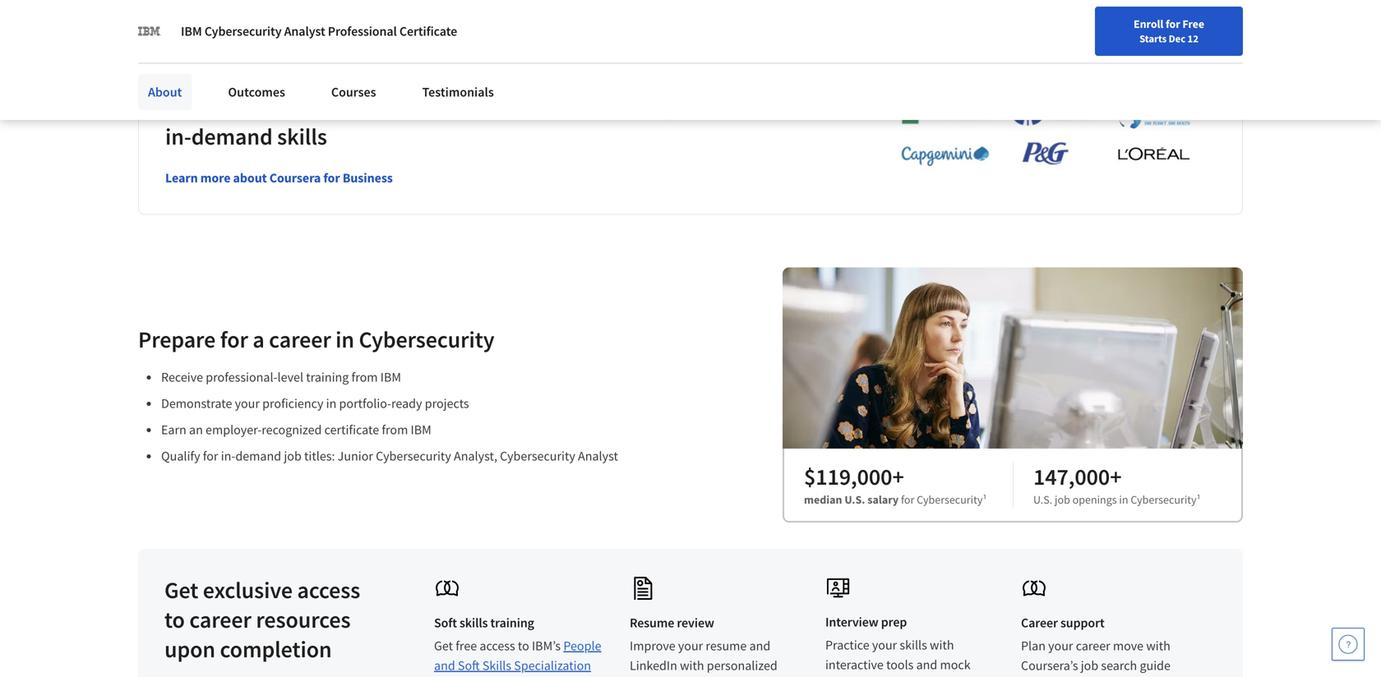 Task type: locate. For each thing, give the bounding box(es) containing it.
¹ for $119,000
[[983, 492, 987, 507]]

0 horizontal spatial with
[[680, 658, 704, 674]]

0 vertical spatial to
[[164, 605, 185, 634]]

feedback
[[630, 677, 680, 677]]

testimonials
[[422, 84, 494, 100]]

cybersecurity down ready
[[376, 448, 451, 464]]

1 horizontal spatial ¹
[[1197, 492, 1201, 507]]

0 vertical spatial career
[[269, 325, 331, 354]]

mastering
[[573, 93, 672, 121]]

qualify for in-demand job titles: junior cybersecurity analyst, cybersecurity analyst
[[161, 448, 618, 464]]

0 horizontal spatial in-
[[165, 122, 191, 151]]

1 horizontal spatial get
[[434, 638, 453, 654]]

0 vertical spatial soft
[[434, 615, 457, 631]]

1 + from the left
[[892, 462, 904, 491]]

help center image
[[1338, 635, 1358, 654]]

people
[[563, 638, 601, 654]]

career down support
[[1076, 638, 1110, 654]]

0 vertical spatial get
[[164, 576, 198, 605]]

with up the mock
[[930, 637, 954, 654]]

¹ inside $119,000 + median u.s. salary for cybersecurity ¹
[[983, 492, 987, 507]]

1 horizontal spatial +
[[1110, 462, 1122, 491]]

access for exclusive
[[297, 576, 360, 605]]

2 vertical spatial career
[[1076, 638, 1110, 654]]

with
[[930, 637, 954, 654], [1146, 638, 1171, 654], [680, 658, 704, 674]]

2 horizontal spatial skills
[[900, 637, 927, 654]]

for for starts
[[1166, 16, 1180, 31]]

specialization
[[514, 658, 591, 674]]

2 horizontal spatial and
[[916, 657, 937, 673]]

in up certificate
[[326, 395, 337, 412]]

1 vertical spatial in
[[326, 395, 337, 412]]

interview prep practice your skills with interactive tools and mock interviews
[[825, 614, 971, 677]]

+ inside 147,000 + u.s. job openings in cybersecurity ¹
[[1110, 462, 1122, 491]]

from up portfolio-
[[351, 369, 378, 385]]

titles:
[[304, 448, 335, 464]]

access inside get exclusive access to career resources upon completion
[[297, 576, 360, 605]]

enroll for free starts dec 12
[[1134, 16, 1204, 45]]

get inside get exclusive access to career resources upon completion
[[164, 576, 198, 605]]

for
[[1166, 16, 1180, 31], [323, 170, 340, 186], [220, 325, 248, 354], [203, 448, 218, 464], [901, 492, 915, 507]]

1 vertical spatial job
[[1055, 492, 1070, 507]]

2 vertical spatial job
[[1081, 658, 1099, 674]]

2 vertical spatial ibm
[[411, 422, 431, 438]]

coursera's
[[1021, 658, 1078, 674]]

1 ¹ from the left
[[983, 492, 987, 507]]

ibm up ready
[[380, 369, 401, 385]]

skills up "free" at the bottom left of page
[[460, 615, 488, 631]]

english button
[[1036, 0, 1135, 53]]

0 horizontal spatial soft
[[434, 615, 457, 631]]

in up portfolio-
[[336, 325, 354, 354]]

0 vertical spatial in
[[336, 325, 354, 354]]

u.s. down 147,000
[[1033, 492, 1053, 507]]

access up resources
[[297, 576, 360, 605]]

0 horizontal spatial job
[[284, 448, 302, 464]]

about
[[233, 170, 267, 186]]

training up demonstrate your proficiency in portfolio-ready projects
[[306, 369, 349, 385]]

demand down the employer-
[[235, 448, 281, 464]]

0 vertical spatial ibm
[[181, 23, 202, 39]]

get for get exclusive access to career resources upon completion
[[164, 576, 198, 605]]

skills
[[277, 122, 327, 151], [460, 615, 488, 631], [900, 637, 927, 654]]

0 horizontal spatial ¹
[[983, 492, 987, 507]]

in- down see
[[165, 122, 191, 151]]

1 vertical spatial get
[[434, 638, 453, 654]]

your inside interview prep practice your skills with interactive tools and mock interviews
[[872, 637, 897, 654]]

practice
[[825, 637, 870, 654]]

for left a
[[220, 325, 248, 354]]

1 vertical spatial from
[[382, 422, 408, 438]]

u.s. down $119,000
[[845, 492, 865, 507]]

and left skills at the bottom of page
[[434, 658, 455, 674]]

1 horizontal spatial and
[[749, 638, 771, 654]]

+ for $119,000
[[892, 462, 904, 491]]

for right salary
[[901, 492, 915, 507]]

1 vertical spatial soft
[[458, 658, 480, 674]]

get left "free" at the bottom left of page
[[434, 638, 453, 654]]

1 horizontal spatial u.s.
[[1033, 492, 1053, 507]]

your inside resume review improve your resume and linkedin with personalized feedback
[[678, 638, 703, 654]]

1 horizontal spatial with
[[930, 637, 954, 654]]

cybersecurity
[[205, 23, 282, 39], [359, 325, 495, 354], [376, 448, 451, 464], [500, 448, 575, 464], [917, 492, 983, 507], [1131, 492, 1197, 507]]

in
[[336, 325, 354, 354], [326, 395, 337, 412], [1119, 492, 1128, 507]]

starts
[[1140, 32, 1167, 45]]

1 vertical spatial career
[[189, 605, 251, 634]]

your down review
[[678, 638, 703, 654]]

147,000
[[1033, 462, 1110, 491]]

and right the tools
[[916, 657, 937, 673]]

2 vertical spatial skills
[[900, 637, 927, 654]]

your up coursera's
[[1048, 638, 1073, 654]]

receive
[[161, 369, 203, 385]]

2 + from the left
[[1110, 462, 1122, 491]]

for up dec
[[1166, 16, 1180, 31]]

about link
[[138, 74, 192, 110]]

+ up salary
[[892, 462, 904, 491]]

0 vertical spatial job
[[284, 448, 302, 464]]

about
[[148, 84, 182, 100]]

with right linkedin
[[680, 658, 704, 674]]

1 vertical spatial skills
[[460, 615, 488, 631]]

soft up "free" at the bottom left of page
[[434, 615, 457, 631]]

1 vertical spatial analyst
[[578, 448, 618, 464]]

career inside get exclusive access to career resources upon completion
[[189, 605, 251, 634]]

your down professional-
[[235, 395, 260, 412]]

¹ inside 147,000 + u.s. job openings in cybersecurity ¹
[[1197, 492, 1201, 507]]

from up qualify for in-demand job titles: junior cybersecurity analyst, cybersecurity analyst
[[382, 422, 408, 438]]

your down prep
[[872, 637, 897, 654]]

for inside the 'enroll for free starts dec 12'
[[1166, 16, 1180, 31]]

1 vertical spatial demand
[[235, 448, 281, 464]]

for for career
[[220, 325, 248, 354]]

0 vertical spatial from
[[351, 369, 378, 385]]

2 ¹ from the left
[[1197, 492, 1201, 507]]

job down recognized
[[284, 448, 302, 464]]

0 vertical spatial in-
[[165, 122, 191, 151]]

2 vertical spatial in
[[1119, 492, 1128, 507]]

None search field
[[234, 10, 629, 43]]

1 u.s. from the left
[[845, 492, 865, 507]]

in- down the employer-
[[221, 448, 235, 464]]

from
[[351, 369, 378, 385], [382, 422, 408, 438]]

ibm down ready
[[411, 422, 431, 438]]

english
[[1066, 18, 1106, 35]]

career for access
[[189, 605, 251, 634]]

1 horizontal spatial job
[[1055, 492, 1070, 507]]

with inside interview prep practice your skills with interactive tools and mock interviews
[[930, 637, 954, 654]]

1 horizontal spatial career
[[269, 325, 331, 354]]

and up personalized
[[749, 638, 771, 654]]

skills up the tools
[[900, 637, 927, 654]]

access
[[297, 576, 360, 605], [480, 638, 515, 654]]

prepare for a career in cybersecurity
[[138, 325, 495, 354]]

in right openings
[[1119, 492, 1128, 507]]

get up upon
[[164, 576, 198, 605]]

+ inside $119,000 + median u.s. salary for cybersecurity ¹
[[892, 462, 904, 491]]

career up level
[[269, 325, 331, 354]]

for right "qualify" at the bottom of page
[[203, 448, 218, 464]]

career support plan your career move with coursera's job search guide
[[1021, 615, 1171, 674]]

career
[[269, 325, 331, 354], [189, 605, 251, 634], [1076, 638, 1110, 654]]

ready
[[391, 395, 422, 412]]

training up get free access to ibm's
[[490, 615, 534, 631]]

1 vertical spatial in-
[[221, 448, 235, 464]]

career down exclusive
[[189, 605, 251, 634]]

to inside get exclusive access to career resources upon completion
[[164, 605, 185, 634]]

¹
[[983, 492, 987, 507], [1197, 492, 1201, 507]]

skills inside interview prep practice your skills with interactive tools and mock interviews
[[900, 637, 927, 654]]

to left ibm's
[[518, 638, 529, 654]]

demand down the how
[[191, 122, 273, 151]]

people and soft skills specialization link
[[434, 638, 601, 674]]

and
[[749, 638, 771, 654], [916, 657, 937, 673], [434, 658, 455, 674]]

access up skills at the bottom of page
[[480, 638, 515, 654]]

0 vertical spatial analyst
[[284, 23, 325, 39]]

1 horizontal spatial in-
[[221, 448, 235, 464]]

in inside 147,000 + u.s. job openings in cybersecurity ¹
[[1119, 492, 1128, 507]]

0 vertical spatial skills
[[277, 122, 327, 151]]

0 horizontal spatial get
[[164, 576, 198, 605]]

to up upon
[[164, 605, 185, 634]]

in-
[[165, 122, 191, 151], [221, 448, 235, 464]]

to for ibm's
[[518, 638, 529, 654]]

professional-
[[206, 369, 278, 385]]

1 horizontal spatial to
[[518, 638, 529, 654]]

¹ for 147,000
[[1197, 492, 1201, 507]]

cybersecurity inside $119,000 + median u.s. salary for cybersecurity ¹
[[917, 492, 983, 507]]

skills
[[482, 658, 511, 674]]

improve
[[630, 638, 676, 654]]

0 horizontal spatial career
[[189, 605, 251, 634]]

with up "guide" in the bottom right of the page
[[1146, 638, 1171, 654]]

your for interview prep practice your skills with interactive tools and mock interviews
[[872, 637, 897, 654]]

training
[[306, 369, 349, 385], [490, 615, 534, 631]]

cybersecurity right openings
[[1131, 492, 1197, 507]]

demand
[[191, 122, 273, 151], [235, 448, 281, 464]]

0 horizontal spatial access
[[297, 576, 360, 605]]

median
[[804, 492, 842, 507]]

soft down "free" at the bottom left of page
[[458, 658, 480, 674]]

1 horizontal spatial access
[[480, 638, 515, 654]]

your
[[235, 395, 260, 412], [872, 637, 897, 654], [678, 638, 703, 654], [1048, 638, 1073, 654]]

2 horizontal spatial career
[[1076, 638, 1110, 654]]

u.s. inside $119,000 + median u.s. salary for cybersecurity ¹
[[845, 492, 865, 507]]

to
[[164, 605, 185, 634], [518, 638, 529, 654]]

your inside career support plan your career move with coursera's job search guide
[[1048, 638, 1073, 654]]

resume review improve your resume and linkedin with personalized feedback
[[630, 615, 778, 677]]

enroll
[[1134, 16, 1164, 31]]

companies
[[425, 93, 532, 121]]

0 horizontal spatial and
[[434, 658, 455, 674]]

2 horizontal spatial job
[[1081, 658, 1099, 674]]

soft
[[434, 615, 457, 631], [458, 658, 480, 674]]

0 horizontal spatial +
[[892, 462, 904, 491]]

skills down 'employees'
[[277, 122, 327, 151]]

job down 147,000
[[1055, 492, 1070, 507]]

get exclusive access to career resources upon completion
[[164, 576, 360, 664]]

cybersecurity right salary
[[917, 492, 983, 507]]

personalized
[[707, 658, 778, 674]]

ibm
[[181, 23, 202, 39], [380, 369, 401, 385], [411, 422, 431, 438]]

1 horizontal spatial training
[[490, 615, 534, 631]]

$119,000
[[804, 462, 892, 491]]

2 horizontal spatial with
[[1146, 638, 1171, 654]]

1 horizontal spatial soft
[[458, 658, 480, 674]]

0 horizontal spatial from
[[351, 369, 378, 385]]

1 vertical spatial to
[[518, 638, 529, 654]]

professional
[[328, 23, 397, 39]]

top
[[388, 93, 421, 121]]

2 u.s. from the left
[[1033, 492, 1053, 507]]

1 vertical spatial access
[[480, 638, 515, 654]]

ibm right ibm image
[[181, 23, 202, 39]]

0 vertical spatial demand
[[191, 122, 273, 151]]

0 horizontal spatial training
[[306, 369, 349, 385]]

0 horizontal spatial to
[[164, 605, 185, 634]]

career inside career support plan your career move with coursera's job search guide
[[1076, 638, 1110, 654]]

job left search
[[1081, 658, 1099, 674]]

get
[[164, 576, 198, 605], [434, 638, 453, 654]]

proficiency
[[262, 395, 323, 412]]

0 vertical spatial access
[[297, 576, 360, 605]]

u.s. inside 147,000 + u.s. job openings in cybersecurity ¹
[[1033, 492, 1053, 507]]

an
[[189, 422, 203, 438]]

cybersecurity right analyst,
[[500, 448, 575, 464]]

for for demand
[[203, 448, 218, 464]]

soft inside people and soft skills specialization
[[458, 658, 480, 674]]

+
[[892, 462, 904, 491], [1110, 462, 1122, 491]]

u.s.
[[845, 492, 865, 507], [1033, 492, 1053, 507]]

+ up openings
[[1110, 462, 1122, 491]]

employer-
[[206, 422, 262, 438]]

move
[[1113, 638, 1144, 654]]

are
[[536, 93, 568, 121]]

1 vertical spatial ibm
[[380, 369, 401, 385]]

0 horizontal spatial skills
[[277, 122, 327, 151]]

analyst,
[[454, 448, 497, 464]]

mock
[[940, 657, 971, 673]]

1 horizontal spatial ibm
[[380, 369, 401, 385]]

projects
[[425, 395, 469, 412]]

0 horizontal spatial u.s.
[[845, 492, 865, 507]]



Task type: vqa. For each thing, say whether or not it's contained in the screenshot.
Business email Text Field
no



Task type: describe. For each thing, give the bounding box(es) containing it.
resume
[[706, 638, 747, 654]]

qualify
[[161, 448, 200, 464]]

0 vertical spatial training
[[306, 369, 349, 385]]

free
[[1183, 16, 1204, 31]]

resume
[[630, 615, 674, 631]]

with inside career support plan your career move with coursera's job search guide
[[1146, 638, 1171, 654]]

1 horizontal spatial from
[[382, 422, 408, 438]]

show notifications image
[[1159, 21, 1179, 40]]

1 horizontal spatial skills
[[460, 615, 488, 631]]

free
[[456, 638, 477, 654]]

with inside resume review improve your resume and linkedin with personalized feedback
[[680, 658, 704, 674]]

how
[[205, 93, 248, 121]]

1 horizontal spatial analyst
[[578, 448, 618, 464]]

completion
[[220, 635, 332, 664]]

job inside career support plan your career move with coursera's job search guide
[[1081, 658, 1099, 674]]

testimonials link
[[412, 74, 504, 110]]

exclusive
[[203, 576, 293, 605]]

$119,000 + median u.s. salary for cybersecurity ¹
[[804, 462, 987, 507]]

see how employees at top companies are mastering in-demand skills
[[165, 93, 672, 151]]

earn an employer-recognized certificate from ibm
[[161, 422, 431, 438]]

in- inside see how employees at top companies are mastering in-demand skills
[[165, 122, 191, 151]]

get free access to ibm's
[[434, 638, 563, 654]]

and inside people and soft skills specialization
[[434, 658, 455, 674]]

coursera enterprise logos image
[[876, 105, 1205, 176]]

recognized
[[262, 422, 322, 438]]

demonstrate your proficiency in portfolio-ready projects
[[161, 395, 469, 412]]

and inside interview prep practice your skills with interactive tools and mock interviews
[[916, 657, 937, 673]]

demand inside see how employees at top companies are mastering in-demand skills
[[191, 122, 273, 151]]

demonstrate
[[161, 395, 232, 412]]

employees
[[252, 93, 359, 121]]

learn
[[165, 170, 198, 186]]

receive professional-level training from ibm
[[161, 369, 401, 385]]

ibm image
[[138, 20, 161, 43]]

to for career
[[164, 605, 185, 634]]

review
[[677, 615, 714, 631]]

learn more about coursera for business link
[[165, 170, 393, 186]]

salary
[[868, 492, 899, 507]]

certificate
[[324, 422, 379, 438]]

upon
[[164, 635, 215, 664]]

courses
[[331, 84, 376, 100]]

certificate
[[399, 23, 457, 39]]

earn
[[161, 422, 186, 438]]

search
[[1101, 658, 1137, 674]]

linkedin
[[630, 658, 677, 674]]

soft skills training
[[434, 615, 534, 631]]

job inside 147,000 + u.s. job openings in cybersecurity ¹
[[1055, 492, 1070, 507]]

career
[[1021, 615, 1058, 631]]

outcomes
[[228, 84, 285, 100]]

and inside resume review improve your resume and linkedin with personalized feedback
[[749, 638, 771, 654]]

your for career support plan your career move with coursera's job search guide
[[1048, 638, 1073, 654]]

ibm cybersecurity analyst professional certificate
[[181, 23, 457, 39]]

people and soft skills specialization
[[434, 638, 601, 674]]

cybersecurity up ready
[[359, 325, 495, 354]]

outcomes link
[[218, 74, 295, 110]]

skills inside see how employees at top companies are mastering in-demand skills
[[277, 122, 327, 151]]

more
[[200, 170, 231, 186]]

resources
[[256, 605, 351, 634]]

12
[[1188, 32, 1199, 45]]

at
[[363, 93, 383, 121]]

cybersecurity up outcomes link
[[205, 23, 282, 39]]

business
[[343, 170, 393, 186]]

learn more about coursera for business
[[165, 170, 393, 186]]

junior
[[338, 448, 373, 464]]

portfolio-
[[339, 395, 391, 412]]

dec
[[1169, 32, 1186, 45]]

access for free
[[480, 638, 515, 654]]

support
[[1061, 615, 1105, 631]]

0 horizontal spatial analyst
[[284, 23, 325, 39]]

guide
[[1140, 658, 1171, 674]]

0 horizontal spatial ibm
[[181, 23, 202, 39]]

get for get free access to ibm's
[[434, 638, 453, 654]]

openings
[[1073, 492, 1117, 507]]

tools
[[886, 657, 914, 673]]

interactive
[[825, 657, 884, 673]]

prep
[[881, 614, 907, 631]]

plan
[[1021, 638, 1046, 654]]

see
[[165, 93, 201, 121]]

prepare
[[138, 325, 216, 354]]

level
[[277, 369, 303, 385]]

career for plan
[[1076, 638, 1110, 654]]

ibm's
[[532, 638, 561, 654]]

147,000 + u.s. job openings in cybersecurity ¹
[[1033, 462, 1201, 507]]

2 horizontal spatial ibm
[[411, 422, 431, 438]]

for inside $119,000 + median u.s. salary for cybersecurity ¹
[[901, 492, 915, 507]]

cybersecurity inside 147,000 + u.s. job openings in cybersecurity ¹
[[1131, 492, 1197, 507]]

your for resume review improve your resume and linkedin with personalized feedback
[[678, 638, 703, 654]]

for left business
[[323, 170, 340, 186]]

+ for 147,000
[[1110, 462, 1122, 491]]

coursera
[[270, 170, 321, 186]]

interview
[[825, 614, 879, 631]]

a
[[253, 325, 264, 354]]

interviews
[[825, 677, 882, 677]]

1 vertical spatial training
[[490, 615, 534, 631]]

courses link
[[321, 74, 386, 110]]



